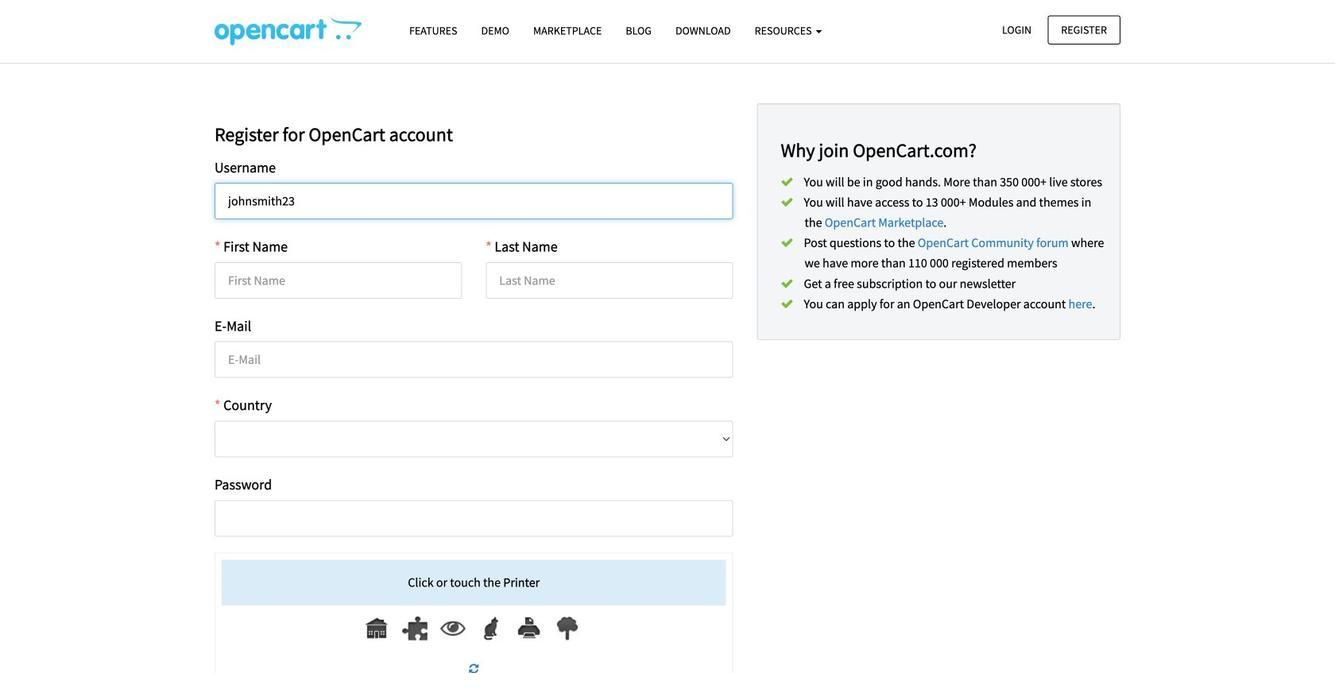 Task type: vqa. For each thing, say whether or not it's contained in the screenshot.
bottom your
no



Task type: describe. For each thing, give the bounding box(es) containing it.
E-Mail text field
[[215, 342, 733, 378]]

refresh image
[[469, 663, 479, 673]]



Task type: locate. For each thing, give the bounding box(es) containing it.
None password field
[[215, 500, 733, 537]]

opencart - account register image
[[215, 17, 362, 45]]

Username text field
[[215, 183, 733, 219]]

First Name text field
[[215, 262, 462, 299]]

Last Name text field
[[486, 262, 733, 299]]



